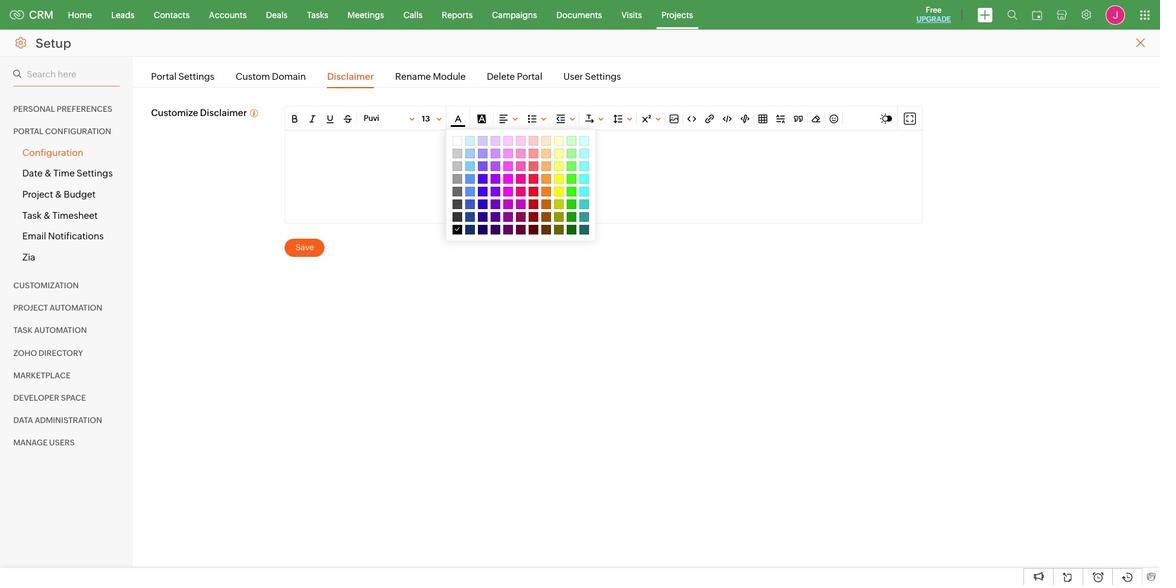 Task type: vqa. For each thing, say whether or not it's contained in the screenshot.
the Name corresponding to Last Name
no



Task type: describe. For each thing, give the bounding box(es) containing it.
contacts link
[[144, 0, 199, 29]]

free upgrade
[[917, 5, 952, 24]]

profile element
[[1099, 0, 1133, 29]]

projects
[[662, 10, 694, 20]]

reports link
[[432, 0, 483, 29]]

leads
[[111, 10, 135, 20]]

home
[[68, 10, 92, 20]]

leads link
[[102, 0, 144, 29]]

create menu element
[[971, 0, 1001, 29]]

tasks
[[307, 10, 328, 20]]

home link
[[58, 0, 102, 29]]

search image
[[1008, 10, 1018, 20]]

upgrade
[[917, 15, 952, 24]]

projects link
[[652, 0, 703, 29]]

accounts link
[[199, 0, 257, 29]]

campaigns
[[492, 10, 537, 20]]

calendar image
[[1033, 10, 1043, 20]]



Task type: locate. For each thing, give the bounding box(es) containing it.
profile image
[[1106, 5, 1126, 24]]

contacts
[[154, 10, 190, 20]]

free
[[926, 5, 942, 15]]

documents
[[557, 10, 602, 20]]

meetings link
[[338, 0, 394, 29]]

calls link
[[394, 0, 432, 29]]

reports
[[442, 10, 473, 20]]

meetings
[[348, 10, 384, 20]]

visits
[[622, 10, 642, 20]]

visits link
[[612, 0, 652, 29]]

deals
[[266, 10, 288, 20]]

campaigns link
[[483, 0, 547, 29]]

crm
[[29, 8, 54, 21]]

crm link
[[10, 8, 54, 21]]

tasks link
[[297, 0, 338, 29]]

documents link
[[547, 0, 612, 29]]

accounts
[[209, 10, 247, 20]]

deals link
[[257, 0, 297, 29]]

calls
[[404, 10, 423, 20]]

create menu image
[[978, 8, 993, 22]]

search element
[[1001, 0, 1025, 30]]



